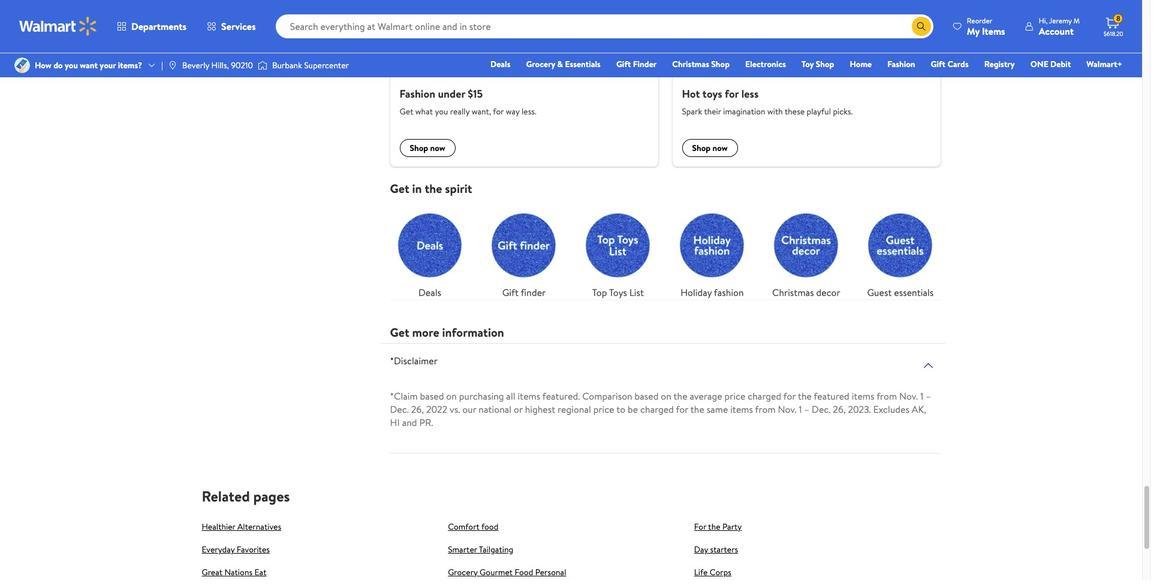 Task type: locate. For each thing, give the bounding box(es) containing it.
now for get
[[430, 142, 446, 154]]

your
[[100, 59, 116, 71]]

0 horizontal spatial –
[[805, 403, 810, 416]]

now down their
[[713, 142, 728, 154]]

0 vertical spatial get
[[400, 106, 413, 118]]

you right do
[[65, 59, 78, 71]]

on left our
[[446, 390, 457, 403]]

reorder my items
[[967, 15, 1006, 37]]

how
[[35, 59, 51, 71]]

0 horizontal spatial deals link
[[390, 206, 470, 300]]

shop inside christmas shop link
[[711, 58, 730, 70]]

items?
[[118, 59, 142, 71]]

1 now from the left
[[430, 142, 446, 154]]

with
[[768, 106, 783, 118]]

1 vertical spatial christmas
[[773, 286, 814, 299]]

departments button
[[107, 12, 197, 41]]

for left way at the top left
[[493, 106, 504, 118]]

great nations eat link
[[202, 567, 267, 579]]

toys
[[703, 86, 723, 101]]

shop down the what
[[410, 142, 428, 154]]

search icon image
[[917, 22, 926, 31]]

for the party link
[[694, 521, 742, 533]]

hi,
[[1039, 15, 1048, 25]]

gift left cards
[[931, 58, 946, 70]]

christmas up hot
[[672, 58, 709, 70]]

grocery & essentials
[[526, 58, 601, 70]]

1 horizontal spatial on
[[661, 390, 672, 403]]

0 vertical spatial deals link
[[485, 58, 516, 71]]

get for in
[[390, 181, 409, 197]]

shop now down the what
[[410, 142, 446, 154]]

0 horizontal spatial 26,
[[411, 403, 424, 416]]

1 horizontal spatial christmas
[[773, 286, 814, 299]]

2 horizontal spatial gift
[[931, 58, 946, 70]]

essentials
[[565, 58, 601, 70]]

now inside fashion under $15 list item
[[430, 142, 446, 154]]

0 vertical spatial you
[[65, 59, 78, 71]]

walmart+
[[1087, 58, 1123, 70]]

0 horizontal spatial dec.
[[390, 403, 409, 416]]

hot toys for less spark their imagination with these playful picks.
[[682, 86, 853, 118]]

shop down spark
[[692, 142, 711, 154]]

gift left finder
[[616, 58, 631, 70]]

get left in
[[390, 181, 409, 197]]

grocery left &
[[526, 58, 555, 70]]

imagination
[[723, 106, 766, 118]]

0 horizontal spatial deals
[[419, 286, 441, 299]]

now for less
[[713, 142, 728, 154]]

christmas left decor
[[773, 286, 814, 299]]

the left average
[[674, 390, 688, 403]]

1 vertical spatial fashion
[[400, 86, 436, 101]]

our
[[463, 403, 476, 416]]

shop now down their
[[692, 142, 728, 154]]

services button
[[197, 12, 266, 41]]

1 vertical spatial you
[[435, 106, 448, 118]]

 image for how
[[14, 58, 30, 73]]

the right "for"
[[709, 521, 721, 533]]

items right featured
[[852, 390, 875, 403]]

nov.
[[900, 390, 918, 403], [778, 403, 797, 416]]

 image
[[258, 59, 267, 71]]

home
[[850, 58, 872, 70]]

1 horizontal spatial deals link
[[485, 58, 516, 71]]

shop up "toys"
[[711, 58, 730, 70]]

comfort
[[448, 521, 480, 533]]

based right to
[[635, 390, 659, 403]]

toys
[[609, 286, 627, 299]]

1 shop now from the left
[[410, 142, 446, 154]]

1 horizontal spatial 1
[[921, 390, 924, 403]]

corps
[[710, 567, 732, 579]]

charged right same at the bottom
[[748, 390, 782, 403]]

1 horizontal spatial you
[[435, 106, 448, 118]]

grocery for grocery & essentials
[[526, 58, 555, 70]]

charged right be
[[641, 403, 674, 416]]

for left less
[[725, 86, 739, 101]]

0 horizontal spatial  image
[[14, 58, 30, 73]]

– down *disclaimer image
[[926, 390, 931, 403]]

|
[[161, 59, 163, 71]]

christmas decor link
[[767, 206, 846, 300]]

*disclaimer image
[[921, 359, 936, 373]]

2 based from the left
[[635, 390, 659, 403]]

1 horizontal spatial shop now
[[692, 142, 728, 154]]

based left vs. at the bottom of the page
[[420, 390, 444, 403]]

&
[[557, 58, 563, 70]]

jeremy
[[1049, 15, 1072, 25]]

nov. left featured
[[778, 403, 797, 416]]

2 now from the left
[[713, 142, 728, 154]]

gift left finder at the left of page
[[502, 286, 519, 299]]

fashion inside fashion under $15 get what you really want, for way less.
[[400, 86, 436, 101]]

1 horizontal spatial –
[[926, 390, 931, 403]]

– left featured
[[805, 403, 810, 416]]

price
[[725, 390, 746, 403], [594, 403, 614, 416]]

dec. left the pr.
[[390, 403, 409, 416]]

information
[[442, 325, 504, 341]]

0 horizontal spatial gift
[[502, 286, 519, 299]]

gift for gift cards
[[931, 58, 946, 70]]

smarter tailgating link
[[448, 544, 513, 556]]

1 vertical spatial get
[[390, 181, 409, 197]]

deals up 'more'
[[419, 286, 441, 299]]

0 vertical spatial grocery
[[526, 58, 555, 70]]

1 horizontal spatial now
[[713, 142, 728, 154]]

holiday fashion
[[681, 286, 744, 299]]

deals link for grocery & essentials link on the top of the page
[[485, 58, 516, 71]]

1 vertical spatial list
[[383, 196, 948, 300]]

get left 'more'
[[390, 325, 409, 341]]

national
[[479, 403, 512, 416]]

2 shop now from the left
[[692, 142, 728, 154]]

vs.
[[450, 403, 460, 416]]

less.
[[522, 106, 537, 118]]

playful
[[807, 106, 831, 118]]

you right the what
[[435, 106, 448, 118]]

0 vertical spatial christmas
[[672, 58, 709, 70]]

holiday fashion link
[[673, 206, 752, 300]]

2 vertical spatial get
[[390, 325, 409, 341]]

more
[[412, 325, 439, 341]]

grocery down smarter
[[448, 567, 478, 579]]

1 left featured
[[799, 403, 802, 416]]

the right in
[[425, 181, 442, 197]]

related pages
[[202, 487, 290, 507]]

how do you want your items?
[[35, 59, 142, 71]]

1 dec. from the left
[[390, 403, 409, 416]]

fashion under $15 get what you really want, for way less.
[[400, 86, 537, 118]]

0 vertical spatial list
[[383, 0, 948, 167]]

0 horizontal spatial fashion
[[400, 86, 436, 101]]

nov. right 2023.
[[900, 390, 918, 403]]

fashion under $15 list item
[[383, 0, 665, 167]]

0 vertical spatial fashion
[[888, 58, 916, 70]]

top toys list
[[592, 286, 644, 299]]

1 horizontal spatial  image
[[168, 61, 177, 70]]

2 list from the top
[[383, 196, 948, 300]]

great
[[202, 567, 223, 579]]

0 horizontal spatial now
[[430, 142, 446, 154]]

fashion
[[888, 58, 916, 70], [400, 86, 436, 101]]

deals up way at the top left
[[491, 58, 511, 70]]

*claim
[[390, 390, 418, 403]]

1 horizontal spatial dec.
[[812, 403, 831, 416]]

grocery gourmet food personal
[[448, 567, 566, 579]]

1 horizontal spatial charged
[[748, 390, 782, 403]]

get left the what
[[400, 106, 413, 118]]

26, left 2022
[[411, 403, 424, 416]]

or
[[514, 403, 523, 416]]

everyday favorites link
[[202, 544, 270, 556]]

0 horizontal spatial you
[[65, 59, 78, 71]]

1 on from the left
[[446, 390, 457, 403]]

from right same at the bottom
[[755, 403, 776, 416]]

*claim based on purchasing all items featured. comparison based on the average price charged for the featured items from nov. 1 – dec. 26, 2022 vs. our national or highest regional price to be charged for the same items from nov. 1 – dec. 26, 2023. excludes ak, hi and pr.
[[390, 390, 931, 430]]

0 horizontal spatial items
[[518, 390, 541, 403]]

fashion for fashion under $15 get what you really want, for way less.
[[400, 86, 436, 101]]

the left same at the bottom
[[691, 403, 705, 416]]

26, left 2023.
[[833, 403, 846, 416]]

all
[[506, 390, 516, 403]]

alternatives
[[237, 521, 281, 533]]

now inside hot toys for less list item
[[713, 142, 728, 154]]

healthier alternatives link
[[202, 521, 281, 533]]

1 horizontal spatial grocery
[[526, 58, 555, 70]]

now down the what
[[430, 142, 446, 154]]

Search search field
[[276, 14, 934, 38]]

picks.
[[833, 106, 853, 118]]

0 horizontal spatial 1
[[799, 403, 802, 416]]

healthier
[[202, 521, 235, 533]]

shop now inside hot toys for less list item
[[692, 142, 728, 154]]

items right same at the bottom
[[731, 403, 753, 416]]

1 vertical spatial deals link
[[390, 206, 470, 300]]

ak,
[[912, 403, 927, 416]]

1 vertical spatial grocery
[[448, 567, 478, 579]]

day
[[694, 544, 708, 556]]

grocery for grocery gourmet food personal
[[448, 567, 478, 579]]

featured.
[[543, 390, 580, 403]]

1 horizontal spatial fashion
[[888, 58, 916, 70]]

great nations eat
[[202, 567, 267, 579]]

fashion right home in the right top of the page
[[888, 58, 916, 70]]

from right 2023.
[[877, 390, 897, 403]]

 image right |
[[168, 61, 177, 70]]

1 horizontal spatial items
[[731, 403, 753, 416]]

one debit link
[[1025, 58, 1077, 71]]

shop now inside fashion under $15 list item
[[410, 142, 446, 154]]

dec. left 2023.
[[812, 403, 831, 416]]

to
[[617, 403, 626, 416]]

holiday
[[681, 286, 712, 299]]

smarter tailgating
[[448, 544, 513, 556]]

0 horizontal spatial christmas
[[672, 58, 709, 70]]

2 dec. from the left
[[812, 403, 831, 416]]

0 horizontal spatial shop now
[[410, 142, 446, 154]]

shop right toy
[[816, 58, 835, 70]]

list
[[383, 0, 948, 167], [383, 196, 948, 300]]

price left to
[[594, 403, 614, 416]]

0 vertical spatial deals
[[491, 58, 511, 70]]

hot toys for less list item
[[665, 0, 948, 167]]

related
[[202, 487, 250, 507]]

fashion up the what
[[400, 86, 436, 101]]

1 horizontal spatial gift
[[616, 58, 631, 70]]

 image
[[14, 58, 30, 73], [168, 61, 177, 70]]

1 horizontal spatial based
[[635, 390, 659, 403]]

christmas inside 'list'
[[773, 286, 814, 299]]

deals
[[491, 58, 511, 70], [419, 286, 441, 299]]

average
[[690, 390, 722, 403]]

gift finder
[[502, 286, 546, 299]]

what
[[415, 106, 433, 118]]

1 horizontal spatial deals
[[491, 58, 511, 70]]

on right be
[[661, 390, 672, 403]]

0 horizontal spatial charged
[[641, 403, 674, 416]]

 image left how
[[14, 58, 30, 73]]

hi
[[390, 416, 400, 430]]

top toys list link
[[578, 206, 658, 300]]

price right average
[[725, 390, 746, 403]]

debit
[[1051, 58, 1071, 70]]

items right all
[[518, 390, 541, 403]]

1 down *disclaimer image
[[921, 390, 924, 403]]

0 horizontal spatial based
[[420, 390, 444, 403]]

1 list from the top
[[383, 0, 948, 167]]

starters
[[710, 544, 738, 556]]

0 horizontal spatial on
[[446, 390, 457, 403]]

grocery gourmet food personal link
[[448, 567, 566, 579]]

favorites
[[237, 544, 270, 556]]

1 horizontal spatial 26,
[[833, 403, 846, 416]]

one
[[1031, 58, 1049, 70]]

finder
[[521, 286, 546, 299]]

pr.
[[419, 416, 433, 430]]

90210
[[231, 59, 253, 71]]

for left featured
[[784, 390, 796, 403]]

 image for beverly
[[168, 61, 177, 70]]

these
[[785, 106, 805, 118]]

0 horizontal spatial grocery
[[448, 567, 478, 579]]

guest essentials link
[[861, 206, 941, 300]]



Task type: vqa. For each thing, say whether or not it's contained in the screenshot.
the Walmart+ on the right of the page
yes



Task type: describe. For each thing, give the bounding box(es) containing it.
essentials
[[894, 286, 934, 299]]

get more information
[[390, 325, 504, 341]]

comfort food link
[[448, 521, 499, 533]]

walmart image
[[19, 17, 97, 36]]

hot
[[682, 86, 700, 101]]

shop now for less
[[692, 142, 728, 154]]

excludes
[[873, 403, 910, 416]]

gift for gift finder
[[616, 58, 631, 70]]

party
[[723, 521, 742, 533]]

be
[[628, 403, 638, 416]]

8
[[1117, 13, 1121, 24]]

departments
[[131, 20, 187, 33]]

2 26, from the left
[[833, 403, 846, 416]]

burbank
[[272, 59, 302, 71]]

$15
[[468, 86, 483, 101]]

same
[[707, 403, 728, 416]]

guest
[[868, 286, 892, 299]]

2 horizontal spatial items
[[852, 390, 875, 403]]

0 horizontal spatial nov.
[[778, 403, 797, 416]]

1 horizontal spatial nov.
[[900, 390, 918, 403]]

1 vertical spatial deals
[[419, 286, 441, 299]]

gift for gift finder
[[502, 286, 519, 299]]

day starters link
[[694, 544, 738, 556]]

christmas shop link
[[667, 58, 735, 71]]

gift cards link
[[926, 58, 974, 71]]

for inside 'hot toys for less spark their imagination with these playful picks.'
[[725, 86, 739, 101]]

get in the spirit
[[390, 181, 472, 197]]

get inside fashion under $15 get what you really want, for way less.
[[400, 106, 413, 118]]

gift finder link
[[611, 58, 662, 71]]

do
[[53, 59, 63, 71]]

christmas for christmas decor
[[773, 286, 814, 299]]

day starters
[[694, 544, 738, 556]]

purchasing
[[459, 390, 504, 403]]

my
[[967, 24, 980, 37]]

everyday
[[202, 544, 235, 556]]

one debit
[[1031, 58, 1071, 70]]

spirit
[[445, 181, 472, 197]]

fashion
[[714, 286, 744, 299]]

food
[[515, 567, 533, 579]]

christmas for christmas shop
[[672, 58, 709, 70]]

1 26, from the left
[[411, 403, 424, 416]]

pages
[[253, 487, 290, 507]]

toy shop link
[[796, 58, 840, 71]]

1 based from the left
[[420, 390, 444, 403]]

beverly
[[182, 59, 209, 71]]

christmas shop
[[672, 58, 730, 70]]

highest
[[525, 403, 556, 416]]

want
[[80, 59, 98, 71]]

in
[[412, 181, 422, 197]]

fashion for fashion
[[888, 58, 916, 70]]

gift finder link
[[484, 206, 564, 300]]

list containing fashion under $15
[[383, 0, 948, 167]]

deals link for gift finder link
[[390, 206, 470, 300]]

gourmet
[[480, 567, 513, 579]]

cards
[[948, 58, 969, 70]]

shop inside hot toys for less list item
[[692, 142, 711, 154]]

food
[[482, 521, 499, 533]]

comparison
[[582, 390, 633, 403]]

get for more
[[390, 325, 409, 341]]

way
[[506, 106, 520, 118]]

for
[[694, 521, 707, 533]]

1 horizontal spatial from
[[877, 390, 897, 403]]

toy shop
[[802, 58, 835, 70]]

life corps
[[694, 567, 732, 579]]

personal
[[535, 567, 566, 579]]

home link
[[845, 58, 878, 71]]

the left featured
[[798, 390, 812, 403]]

shop now for get
[[410, 142, 446, 154]]

list
[[630, 286, 644, 299]]

registry link
[[979, 58, 1021, 71]]

2023.
[[848, 403, 871, 416]]

shop inside fashion under $15 list item
[[410, 142, 428, 154]]

really
[[450, 106, 470, 118]]

items
[[982, 24, 1006, 37]]

0 horizontal spatial price
[[594, 403, 614, 416]]

finder
[[633, 58, 657, 70]]

m
[[1074, 15, 1080, 25]]

electronics link
[[740, 58, 792, 71]]

shop inside toy shop link
[[816, 58, 835, 70]]

top
[[592, 286, 607, 299]]

regional
[[558, 403, 591, 416]]

healthier alternatives
[[202, 521, 281, 533]]

life
[[694, 567, 708, 579]]

beverly hills, 90210
[[182, 59, 253, 71]]

for left average
[[676, 403, 689, 416]]

you inside fashion under $15 get what you really want, for way less.
[[435, 106, 448, 118]]

list containing deals
[[383, 196, 948, 300]]

*disclaimer
[[390, 355, 438, 368]]

christmas decor
[[773, 286, 841, 299]]

featured
[[814, 390, 850, 403]]

0 horizontal spatial from
[[755, 403, 776, 416]]

Walmart Site-Wide search field
[[276, 14, 934, 38]]

for inside fashion under $15 get what you really want, for way less.
[[493, 106, 504, 118]]

fashion link
[[882, 58, 921, 71]]

2 on from the left
[[661, 390, 672, 403]]

grocery & essentials link
[[521, 58, 606, 71]]

for the party
[[694, 521, 742, 533]]

1 horizontal spatial price
[[725, 390, 746, 403]]

comfort food
[[448, 521, 499, 533]]

toy
[[802, 58, 814, 70]]



